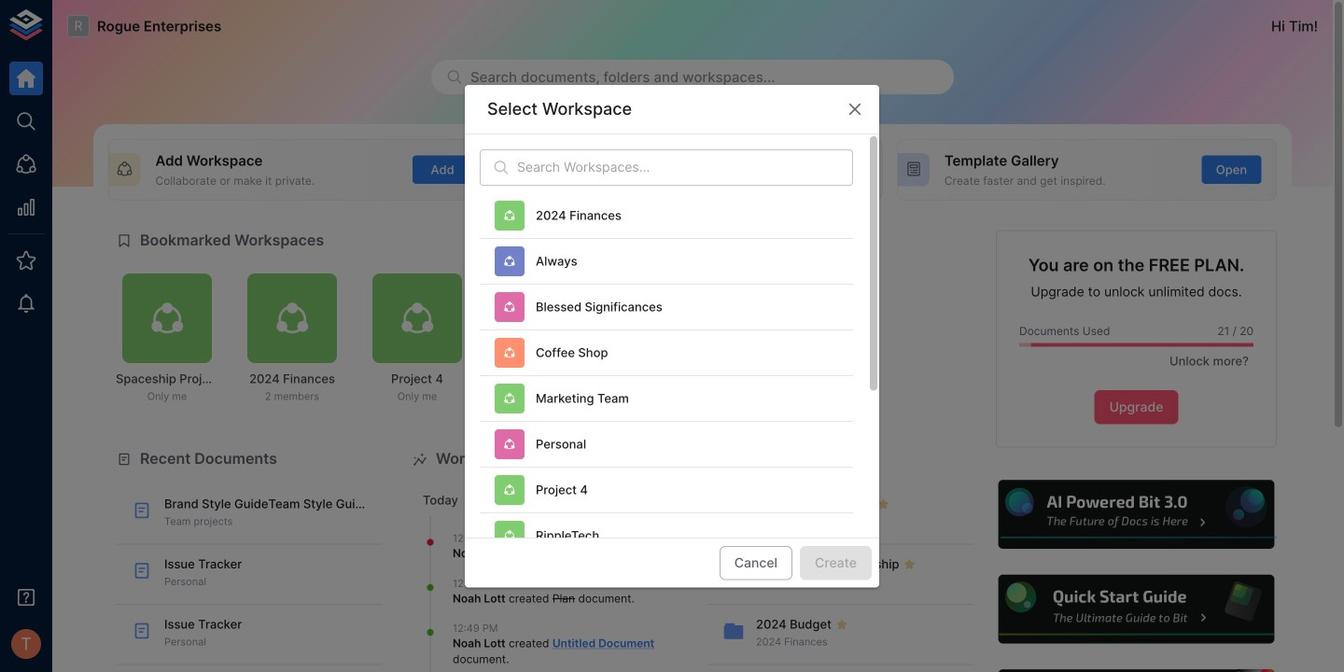 Task type: locate. For each thing, give the bounding box(es) containing it.
dialog
[[465, 85, 879, 672]]

0 vertical spatial help image
[[996, 478, 1277, 552]]

help image
[[996, 478, 1277, 552], [996, 572, 1277, 646], [996, 667, 1277, 672]]

3 help image from the top
[[996, 667, 1277, 672]]

2 help image from the top
[[996, 572, 1277, 646]]

2 vertical spatial help image
[[996, 667, 1277, 672]]

1 vertical spatial help image
[[996, 572, 1277, 646]]



Task type: vqa. For each thing, say whether or not it's contained in the screenshot.
1st help image from the bottom
yes



Task type: describe. For each thing, give the bounding box(es) containing it.
1 help image from the top
[[996, 478, 1277, 552]]

Search Workspaces... text field
[[517, 149, 853, 186]]



